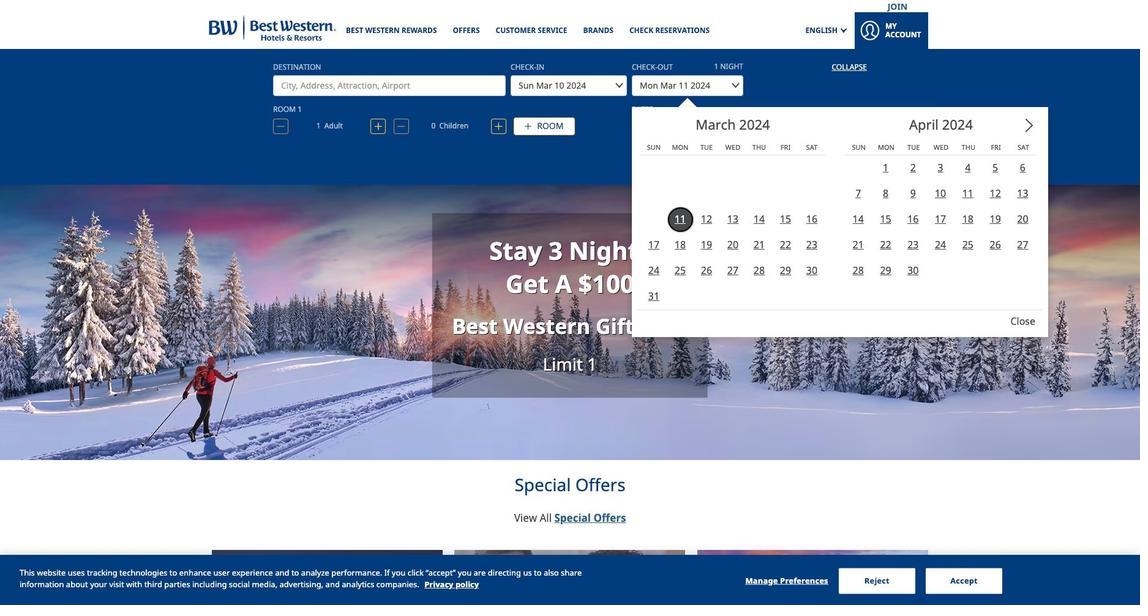 Task type: locate. For each thing, give the bounding box(es) containing it.
None text field
[[511, 75, 627, 96], [632, 75, 744, 96], [511, 75, 627, 96], [632, 75, 744, 96]]

search destination element
[[273, 63, 321, 72]]

select check in date element
[[511, 63, 545, 72]]

march 2024 grid
[[641, 140, 826, 310]]

april 2024 grid
[[846, 140, 1038, 299]]

select check out date element
[[632, 63, 673, 72]]



Task type: describe. For each thing, give the bounding box(es) containing it.
best western hotels & resorts logo image
[[203, 12, 338, 49]]

check-out date-picker calendar application
[[632, 107, 1049, 337]]

special best western rewards offer image
[[212, 551, 443, 606]]

earn 3 free nights image
[[698, 551, 929, 606]]

low rate guaranteed image
[[455, 551, 685, 606]]

City, Address, Attraction, Airport text field
[[273, 75, 506, 96]]



